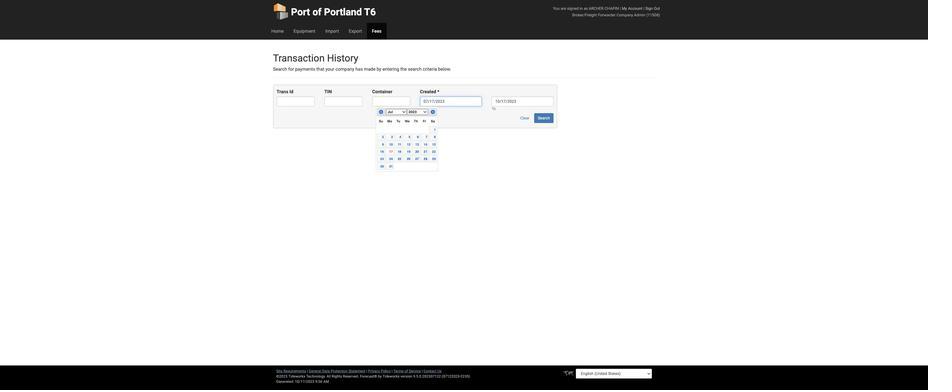 Task type: locate. For each thing, give the bounding box(es) containing it.
company
[[617, 13, 633, 17]]

15
[[432, 143, 436, 146]]

1 horizontal spatial search
[[538, 116, 550, 121]]

protection
[[331, 370, 348, 374]]

2 link
[[377, 134, 385, 141]]

9:56
[[315, 380, 322, 385]]

0 vertical spatial of
[[312, 6, 322, 18]]

version
[[400, 375, 412, 379]]

28 link
[[421, 156, 428, 163]]

9
[[382, 143, 384, 146]]

23
[[380, 157, 384, 161]]

clear button
[[517, 114, 533, 123]]

26
[[407, 157, 410, 161]]

service
[[409, 370, 421, 374]]

29 link
[[429, 156, 437, 163]]

12 link
[[403, 141, 411, 148]]

(07122023-
[[442, 375, 461, 379]]

forwarder
[[598, 13, 616, 17]]

search left for
[[273, 67, 287, 72]]

1 vertical spatial by
[[378, 375, 382, 379]]

MM/dd/yyyy text field
[[492, 97, 553, 107]]

0 horizontal spatial search
[[273, 67, 287, 72]]

10/17/2023
[[295, 380, 314, 385]]

13 link
[[412, 141, 420, 148]]

export
[[349, 29, 362, 34]]

17 link
[[385, 149, 394, 155]]

11 link
[[394, 141, 402, 148]]

3
[[391, 135, 393, 139]]

1 horizontal spatial of
[[405, 370, 408, 374]]

import button
[[320, 23, 344, 39]]

of up version
[[405, 370, 408, 374]]

of right port
[[312, 6, 322, 18]]

terms of service link
[[393, 370, 421, 374]]

*
[[437, 89, 439, 95]]

9 link
[[377, 141, 385, 148]]

1 link
[[429, 126, 437, 133]]

history
[[327, 52, 358, 64]]

1 vertical spatial search
[[538, 116, 550, 121]]

|
[[620, 6, 621, 11], [643, 6, 644, 11], [307, 370, 308, 374], [366, 370, 367, 374], [392, 370, 393, 374], [422, 370, 423, 374]]

am
[[323, 380, 329, 385]]

6
[[417, 135, 419, 139]]

31
[[389, 165, 393, 169]]

my
[[622, 6, 627, 11]]

made
[[364, 67, 376, 72]]

2235)
[[461, 375, 470, 379]]

4 link
[[394, 134, 402, 141]]

entering
[[382, 67, 399, 72]]

below.
[[438, 67, 451, 72]]

the
[[400, 67, 407, 72]]

6 link
[[412, 134, 420, 141]]

terms
[[393, 370, 404, 374]]

2
[[382, 135, 384, 139]]

t6
[[364, 6, 376, 18]]

by inside transaction history search for payments that your company has made by entering the search criteria below.
[[377, 67, 381, 72]]

by right made
[[377, 67, 381, 72]]

fees
[[372, 29, 382, 34]]

as
[[584, 6, 588, 11]]

search inside button
[[538, 116, 550, 121]]

TIN text field
[[324, 97, 362, 107]]

0 vertical spatial search
[[273, 67, 287, 72]]

of
[[312, 6, 322, 18], [405, 370, 408, 374]]

import
[[325, 29, 339, 34]]

home
[[271, 29, 284, 34]]

broker/freight
[[572, 13, 597, 17]]

all
[[327, 375, 331, 379]]

28
[[424, 157, 427, 161]]

by
[[377, 67, 381, 72], [378, 375, 382, 379]]

27
[[415, 157, 419, 161]]

22
[[432, 150, 436, 154]]

payments
[[295, 67, 315, 72]]

requirements
[[283, 370, 306, 374]]

us
[[437, 370, 442, 374]]

forecast®
[[360, 375, 377, 379]]

mo
[[387, 119, 392, 123]]

portland
[[324, 6, 362, 18]]

port of portland t6 link
[[273, 0, 376, 23]]

31 link
[[385, 163, 394, 170]]

0 vertical spatial by
[[377, 67, 381, 72]]

statement
[[348, 370, 365, 374]]

search
[[408, 67, 422, 72]]

4
[[399, 135, 401, 139]]

clear
[[520, 116, 529, 121]]

1 vertical spatial of
[[405, 370, 408, 374]]

fr
[[423, 119, 426, 123]]

7
[[425, 135, 427, 139]]

export button
[[344, 23, 367, 39]]

10
[[389, 143, 393, 146]]

transaction
[[273, 52, 325, 64]]

0 horizontal spatial of
[[312, 6, 322, 18]]

7 link
[[421, 134, 428, 141]]

14 link
[[421, 141, 428, 148]]

site requirements | general data protection statement | privacy policy | terms of service | contact us ©2023 tideworks technology. all rights reserved. forecast® by tideworks version 9.5.0.202307122 (07122023-2235) generated: 10/17/2023 9:56 am
[[276, 370, 470, 385]]

20 link
[[412, 149, 420, 155]]

reserved.
[[343, 375, 359, 379]]

search right clear button
[[538, 116, 550, 121]]

in
[[580, 6, 583, 11]]

25
[[398, 157, 401, 161]]

18
[[398, 150, 401, 154]]

by down privacy policy link
[[378, 375, 382, 379]]



Task type: describe. For each thing, give the bounding box(es) containing it.
5
[[409, 135, 410, 139]]

26 link
[[403, 156, 411, 163]]

trans
[[277, 89, 288, 95]]

9.5.0.202307122
[[413, 375, 441, 379]]

privacy policy link
[[368, 370, 391, 374]]

| left sign
[[643, 6, 644, 11]]

30 link
[[377, 163, 385, 170]]

container
[[372, 89, 392, 95]]

14
[[424, 143, 427, 146]]

home button
[[266, 23, 289, 39]]

Trans Id text field
[[277, 97, 315, 107]]

th
[[414, 119, 418, 123]]

archer
[[589, 6, 604, 11]]

16 link
[[377, 149, 385, 155]]

site requirements link
[[276, 370, 306, 374]]

Created * text field
[[420, 97, 482, 107]]

your
[[325, 67, 334, 72]]

has
[[355, 67, 363, 72]]

20
[[415, 150, 419, 154]]

company
[[335, 67, 354, 72]]

17
[[389, 150, 393, 154]]

port
[[291, 6, 310, 18]]

| up "9.5.0.202307122"
[[422, 370, 423, 374]]

19 link
[[403, 149, 411, 155]]

rights
[[332, 375, 342, 379]]

3 link
[[385, 134, 394, 141]]

you are signed in as archer chapin | my account | sign out broker/freight forwarder company admin (11508)
[[553, 6, 660, 17]]

transaction history search for payments that your company has made by entering the search criteria below.
[[273, 52, 451, 72]]

24
[[389, 157, 393, 161]]

privacy
[[368, 370, 380, 374]]

my account link
[[622, 6, 642, 11]]

18 link
[[394, 149, 402, 155]]

16
[[380, 150, 384, 154]]

tideworks
[[383, 375, 400, 379]]

trans id
[[277, 89, 293, 95]]

created
[[420, 89, 436, 95]]

tin
[[324, 89, 332, 95]]

13
[[415, 143, 419, 146]]

criteria
[[423, 67, 437, 72]]

search button
[[534, 114, 553, 123]]

contact us link
[[424, 370, 442, 374]]

admin
[[634, 13, 645, 17]]

technology.
[[306, 375, 326, 379]]

21 link
[[421, 149, 428, 155]]

you
[[553, 6, 560, 11]]

search inside transaction history search for payments that your company has made by entering the search criteria below.
[[273, 67, 287, 72]]

account
[[628, 6, 642, 11]]

8
[[434, 135, 436, 139]]

| up the forecast®
[[366, 370, 367, 374]]

sa
[[431, 119, 435, 123]]

by inside site requirements | general data protection statement | privacy policy | terms of service | contact us ©2023 tideworks technology. all rights reserved. forecast® by tideworks version 9.5.0.202307122 (07122023-2235) generated: 10/17/2023 9:56 am
[[378, 375, 382, 379]]

policy
[[381, 370, 391, 374]]

are
[[561, 6, 566, 11]]

data
[[322, 370, 330, 374]]

site
[[276, 370, 282, 374]]

| up tideworks
[[392, 370, 393, 374]]

chapin
[[605, 6, 619, 11]]

signed
[[567, 6, 579, 11]]

12
[[407, 143, 410, 146]]

27 link
[[412, 156, 420, 163]]

15 link
[[429, 141, 437, 148]]

out
[[654, 6, 660, 11]]

©2023 tideworks
[[276, 375, 305, 379]]

su
[[379, 119, 383, 123]]

port of portland t6
[[291, 6, 376, 18]]

23 link
[[377, 156, 385, 163]]

| left my
[[620, 6, 621, 11]]

created *
[[420, 89, 439, 95]]

(11508)
[[646, 13, 660, 17]]

sign
[[645, 6, 653, 11]]

of inside site requirements | general data protection statement | privacy policy | terms of service | contact us ©2023 tideworks technology. all rights reserved. forecast® by tideworks version 9.5.0.202307122 (07122023-2235) generated: 10/17/2023 9:56 am
[[405, 370, 408, 374]]

generated:
[[276, 380, 294, 385]]

equipment
[[294, 29, 315, 34]]

for
[[288, 67, 294, 72]]

from
[[420, 107, 428, 111]]

11
[[398, 143, 401, 146]]

| left general
[[307, 370, 308, 374]]

30
[[380, 165, 384, 169]]

Container text field
[[372, 97, 410, 107]]

id
[[289, 89, 293, 95]]



Task type: vqa. For each thing, say whether or not it's contained in the screenshot.
30
yes



